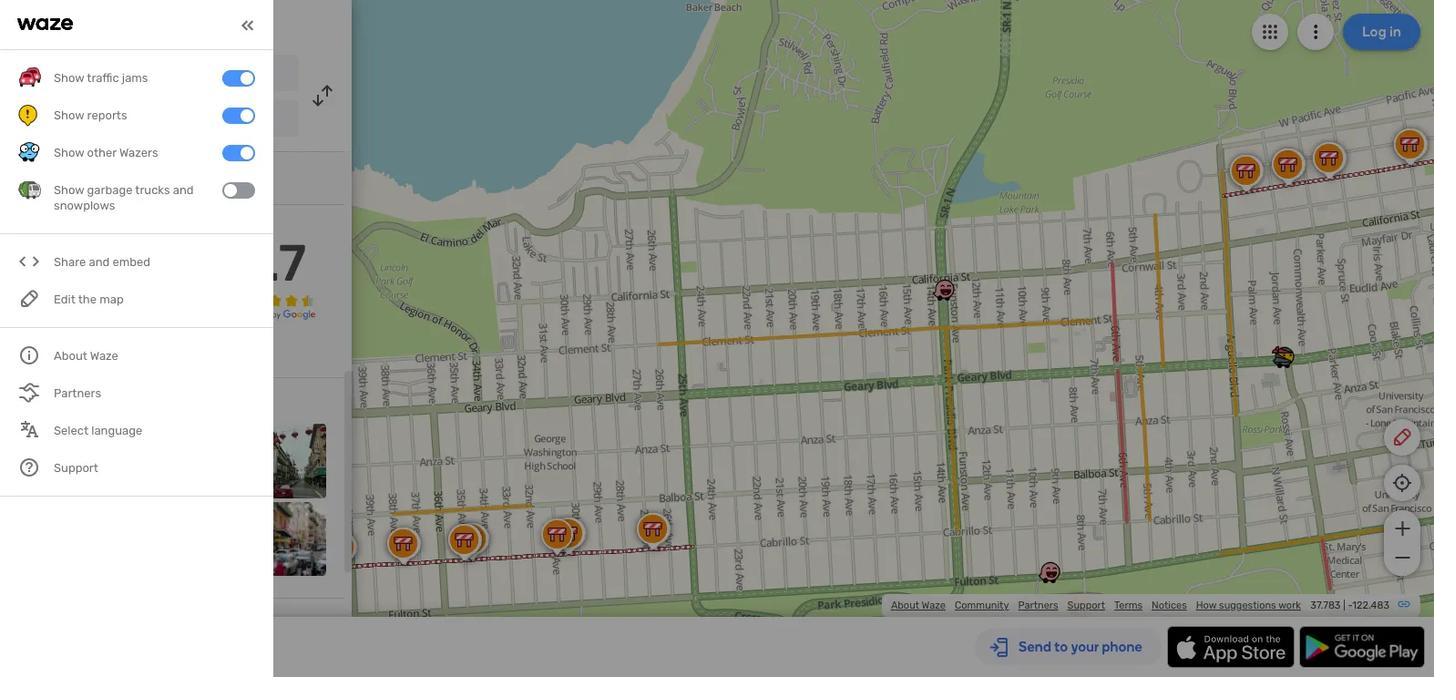 Task type: locate. For each thing, give the bounding box(es) containing it.
current location image
[[18, 62, 40, 84]]

about waze community partners support terms notices how suggestions work
[[891, 600, 1302, 612]]

support link
[[1068, 600, 1106, 612]]

about
[[891, 600, 920, 612]]

community
[[955, 600, 1009, 612]]

americanchinatown.com
[[55, 167, 201, 182]]

4
[[18, 257, 26, 273]]

ca,
[[214, 114, 231, 127]]

about waze link
[[891, 600, 946, 612]]

1
[[18, 301, 24, 317]]

san left francisco
[[67, 67, 89, 82]]

show
[[18, 346, 51, 361]]

directions
[[167, 15, 243, 35]]

work
[[1279, 600, 1302, 612]]

chinatown san francisco, ca, usa
[[67, 112, 256, 128]]

1 vertical spatial san
[[137, 114, 157, 127]]

link image
[[1397, 597, 1412, 612]]

community link
[[955, 600, 1009, 612]]

image 1 of chinatown, sf image
[[18, 424, 93, 498]]

4.7
[[234, 233, 306, 294]]

driving directions
[[109, 15, 243, 35]]

chinatown
[[67, 112, 131, 128]]

how
[[1196, 600, 1217, 612]]

pencil image
[[1392, 427, 1414, 448]]

0 horizontal spatial san
[[67, 67, 89, 82]]

san left francisco,
[[137, 114, 157, 127]]

partners link
[[1018, 600, 1059, 612]]

share and embed
[[54, 256, 150, 269]]

share and embed link
[[18, 244, 255, 281]]

waze
[[922, 600, 946, 612]]

0 vertical spatial san
[[67, 67, 89, 82]]

san francisco
[[67, 67, 150, 82]]

san
[[67, 67, 89, 82], [137, 114, 157, 127]]

francisco
[[92, 67, 150, 82]]

notices link
[[1152, 600, 1187, 612]]

terms
[[1115, 600, 1143, 612]]

san francisco button
[[53, 55, 299, 91]]

2
[[18, 287, 26, 302]]

review summary
[[18, 219, 119, 234]]

usa
[[234, 114, 256, 127]]

and
[[89, 256, 110, 269]]

-
[[1348, 600, 1353, 612]]

image 8 of chinatown, sf image
[[252, 502, 326, 576]]

san inside chinatown san francisco, ca, usa
[[137, 114, 157, 127]]

1 horizontal spatial san
[[137, 114, 157, 127]]

san inside button
[[67, 67, 89, 82]]



Task type: describe. For each thing, give the bounding box(es) containing it.
5
[[18, 243, 26, 258]]

image 2 of chinatown, sf image
[[96, 424, 170, 498]]

computer image
[[18, 164, 40, 186]]

zoom in image
[[1391, 518, 1414, 540]]

zoom out image
[[1391, 547, 1414, 569]]

support
[[1068, 600, 1106, 612]]

review
[[18, 219, 60, 234]]

francisco,
[[159, 114, 211, 127]]

37.783 | -122.483
[[1311, 600, 1390, 612]]

image 4 of chinatown, sf image
[[252, 424, 326, 498]]

image 3 of chinatown, sf image
[[174, 424, 248, 498]]

5 4 2 1
[[18, 243, 26, 317]]

location image
[[18, 108, 40, 129]]

37.783
[[1311, 600, 1341, 612]]

suggestions
[[1220, 600, 1277, 612]]

embed
[[112, 256, 150, 269]]

terms link
[[1115, 600, 1143, 612]]

partners
[[1018, 600, 1059, 612]]

notices
[[1152, 600, 1187, 612]]

photos
[[29, 397, 71, 412]]

show reviews
[[18, 346, 99, 361]]

driving
[[109, 15, 164, 35]]

how suggestions work link
[[1196, 600, 1302, 612]]

8
[[18, 397, 26, 412]]

share
[[54, 256, 86, 269]]

code image
[[18, 251, 41, 274]]

8 photos
[[18, 397, 71, 412]]

122.483
[[1353, 600, 1390, 612]]

reviews
[[54, 346, 99, 361]]

summary
[[64, 219, 119, 234]]

|
[[1344, 600, 1346, 612]]



Task type: vqa. For each thing, say whether or not it's contained in the screenshot.
the bottommost San
yes



